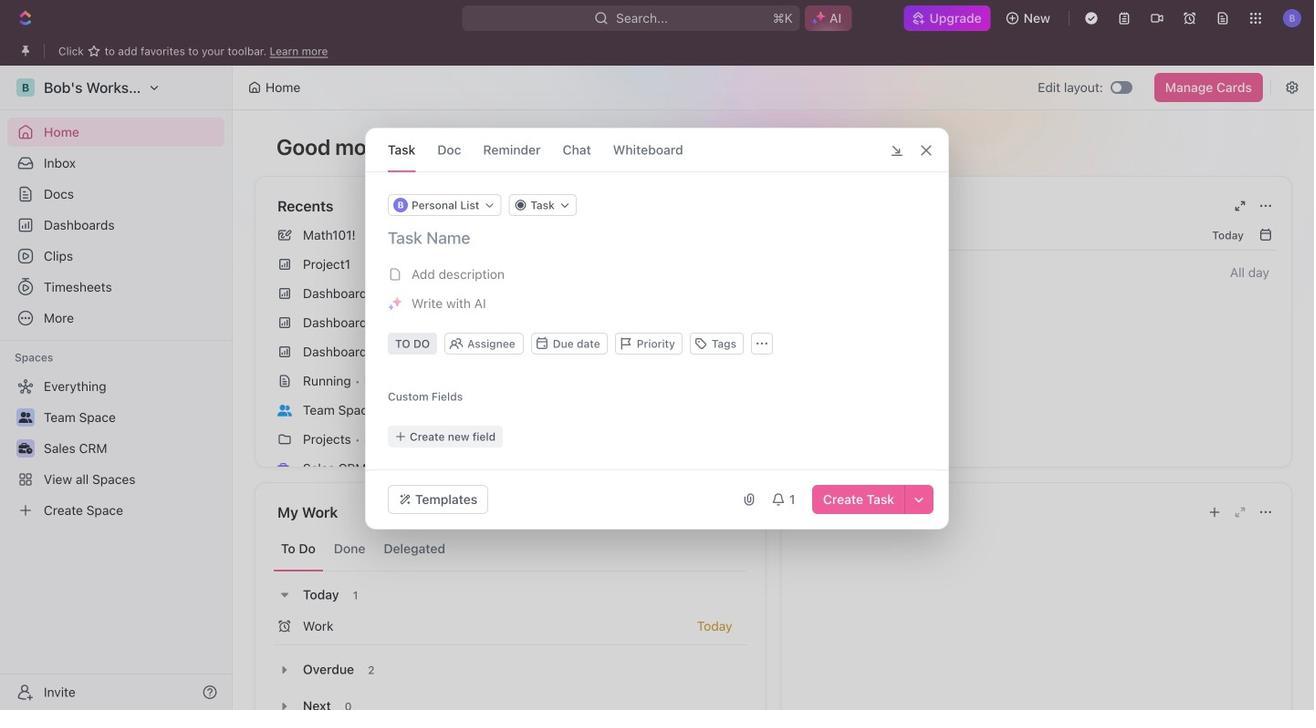 Task type: describe. For each thing, give the bounding box(es) containing it.
Task Name text field
[[388, 227, 930, 249]]

tree inside sidebar navigation
[[7, 372, 224, 526]]

business time image
[[277, 463, 292, 475]]



Task type: locate. For each thing, give the bounding box(es) containing it.
dialog
[[365, 128, 949, 530]]

user group image
[[277, 405, 292, 417]]

sidebar navigation
[[0, 66, 233, 711]]

tree
[[7, 372, 224, 526]]

tab list
[[274, 527, 747, 572]]



Task type: vqa. For each thing, say whether or not it's contained in the screenshot.
TREE
yes



